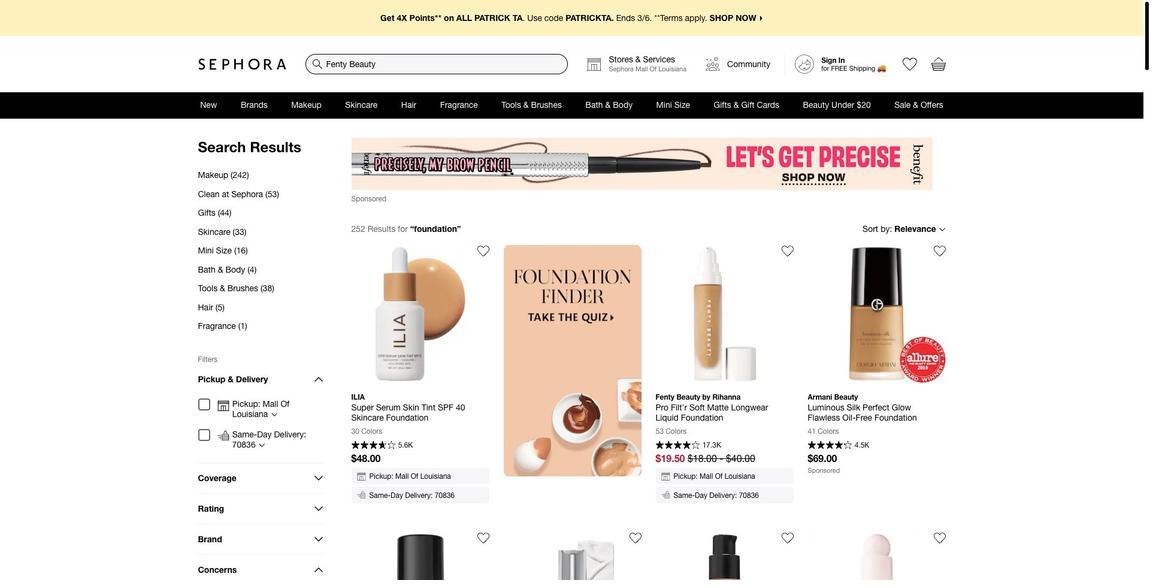 Task type: vqa. For each thing, say whether or not it's contained in the screenshot.
first 4 stars element from right
yes



Task type: describe. For each thing, give the bounding box(es) containing it.
4.5k reviews element
[[855, 442, 870, 449]]

go to basket image
[[932, 57, 946, 71]]

sign in to love armani beauty - luminous silk perfect glow flawless oil-free foundation image
[[934, 245, 946, 257]]

sign in to love too faced - born this way natural finish longwear liquid foundation image
[[477, 532, 489, 544]]

sign in to love fenty beauty by rihanna - pro filt'r soft matte longwear liquid foundation image
[[782, 245, 794, 257]]

sign in to love rare beauty by selena gomez - liquid touch weightless foundation image
[[934, 532, 946, 544]]

ilia - super serum skin tint spf 40 skincare foundation image
[[352, 245, 489, 383]]

sign in to love ilia - super serum skin tint spf 40 skincare foundation image
[[477, 245, 489, 257]]

Search search field
[[306, 55, 568, 74]]



Task type: locate. For each thing, give the bounding box(es) containing it.
fenty beauty by rihanna - pro filt'r soft matte longwear liquid foundation image
[[656, 245, 794, 383]]

17.3k reviews element
[[703, 442, 722, 449]]

foundation finder | take the quiz > image
[[504, 245, 642, 477]]

None field
[[305, 54, 568, 74]]

sign in to love sephora collection - best skin ever liquid foundation image
[[782, 532, 794, 544]]

4 stars element left 17.3k reviews element
[[656, 441, 700, 451]]

3.5 stars element
[[352, 441, 396, 451]]

4 stars element for 17.3k reviews element
[[656, 441, 700, 451]]

sign in to love haus labs by lady gaga - triclone skin tech medium coverage foundation with fermented arnica image
[[630, 532, 642, 544]]

1 4 stars element from the left
[[656, 441, 700, 451]]

sephora collection - best skin ever liquid foundation image
[[656, 532, 794, 580]]

5.6k reviews element
[[398, 442, 413, 449]]

sephora homepage image
[[198, 58, 286, 70]]

0 horizontal spatial 4 stars element
[[656, 441, 700, 451]]

2 4 stars element from the left
[[808, 441, 852, 451]]

rare beauty by selena gomez - liquid touch weightless foundation image
[[808, 532, 946, 580]]

haus labs by lady gaga - triclone skin tech medium coverage foundation with fermented arnica image
[[504, 532, 642, 580]]

1 horizontal spatial 4 stars element
[[808, 441, 852, 451]]

image de bannière avec contenu sponsorisé image
[[352, 138, 933, 190]]

armani beauty - luminous silk perfect glow flawless oil-free foundation image
[[808, 245, 946, 383]]

None search field
[[305, 54, 568, 74]]

4 stars element
[[656, 441, 700, 451], [808, 441, 852, 451]]

4 stars element left 4.5k reviews element
[[808, 441, 852, 451]]

4 stars element for 4.5k reviews element
[[808, 441, 852, 451]]

too faced - born this way natural finish longwear liquid foundation image
[[352, 532, 489, 580]]



